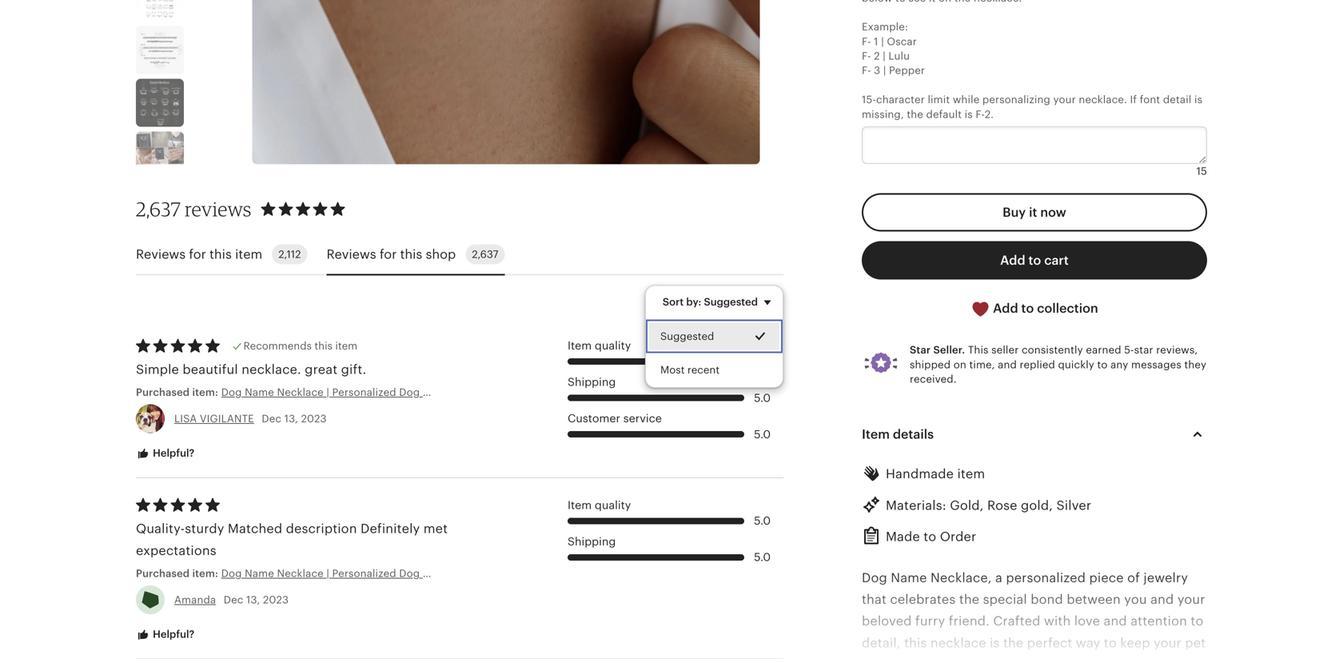 Task type: locate. For each thing, give the bounding box(es) containing it.
2 vertical spatial item
[[958, 467, 986, 481]]

most recent
[[661, 364, 720, 376]]

dec right vigilante
[[262, 413, 282, 425]]

reviews
[[136, 247, 186, 261], [327, 247, 376, 261]]

| right 1
[[882, 35, 884, 47]]

1 vertical spatial item quality
[[568, 499, 631, 511]]

add to cart button
[[862, 241, 1208, 279]]

example:
[[862, 21, 909, 33]]

your right personalizing
[[1054, 94, 1076, 106]]

1 vertical spatial is
[[965, 108, 973, 120]]

5 5.0 from the top
[[754, 551, 771, 564]]

item up gift.
[[335, 340, 358, 352]]

1 horizontal spatial 2023
[[301, 413, 327, 425]]

0 horizontal spatial item
[[235, 247, 263, 261]]

the up friend.
[[960, 592, 980, 607]]

item inside dropdown button
[[862, 427, 890, 442]]

1 for from the left
[[189, 247, 206, 261]]

the inside 15-character limit while personalizing your necklace. if font detail is missing, the default is f-2.
[[907, 108, 924, 120]]

customer
[[568, 412, 621, 425]]

item quality
[[568, 339, 631, 352], [568, 499, 631, 511]]

to up pet
[[1191, 614, 1204, 628]]

2 for from the left
[[380, 247, 397, 261]]

purchased item: down expectations
[[136, 567, 221, 579]]

add left cart
[[1001, 253, 1026, 267]]

quality-
[[136, 522, 185, 536]]

1 vertical spatial helpful? button
[[124, 620, 207, 650]]

made
[[886, 530, 921, 544]]

gold,
[[1021, 498, 1053, 513]]

0 vertical spatial helpful? button
[[124, 439, 207, 469]]

2 vertical spatial item
[[568, 499, 592, 511]]

0 vertical spatial purchased
[[136, 386, 190, 398]]

1 vertical spatial item
[[335, 340, 358, 352]]

helpful? button down lisa
[[124, 439, 207, 469]]

shipping for simple beautiful necklace. great gift.
[[568, 376, 616, 388]]

sort by: suggested button
[[651, 285, 789, 319]]

0 horizontal spatial and
[[998, 359, 1017, 371]]

amanda
[[174, 594, 216, 606]]

menu containing suggested
[[645, 285, 784, 388]]

1 vertical spatial shipping
[[568, 535, 616, 548]]

0 vertical spatial necklace.
[[1079, 94, 1128, 106]]

0 vertical spatial dog
[[862, 571, 888, 585]]

1 vertical spatial helpful?
[[150, 628, 195, 640]]

reviews right 2,112
[[327, 247, 376, 261]]

item left 2,112
[[235, 247, 263, 261]]

0 vertical spatial quality
[[595, 339, 631, 352]]

rose
[[988, 498, 1018, 513]]

1 horizontal spatial is
[[990, 636, 1000, 650]]

f-
[[862, 35, 872, 47], [862, 50, 872, 62], [862, 65, 872, 77], [976, 108, 985, 120]]

this left shop
[[400, 247, 423, 261]]

1 horizontal spatial for
[[380, 247, 397, 261]]

reviews for this shop
[[327, 247, 456, 261]]

dec right amanda link
[[224, 594, 244, 606]]

0 horizontal spatial reviews
[[136, 247, 186, 261]]

missing,
[[862, 108, 904, 120]]

0 horizontal spatial 2023
[[263, 594, 289, 606]]

and down seller
[[998, 359, 1017, 371]]

0 horizontal spatial for
[[189, 247, 206, 261]]

0 vertical spatial add
[[1001, 253, 1026, 267]]

personalized
[[1006, 571, 1086, 585]]

13,
[[284, 413, 298, 425], [246, 594, 260, 606]]

0 vertical spatial item:
[[192, 386, 218, 398]]

1 reviews from the left
[[136, 247, 186, 261]]

0 horizontal spatial 2,637
[[136, 197, 181, 221]]

necklace. inside 15-character limit while personalizing your necklace. if font detail is missing, the default is f-2.
[[1079, 94, 1128, 106]]

1 purchased item: from the top
[[136, 386, 221, 398]]

keep
[[1121, 636, 1151, 650]]

1 item quality from the top
[[568, 339, 631, 352]]

0 vertical spatial 2023
[[301, 413, 327, 425]]

item: down "beautiful"
[[192, 386, 218, 398]]

1 vertical spatial 13,
[[246, 594, 260, 606]]

replied
[[1020, 359, 1056, 371]]

you down of
[[1125, 592, 1148, 607]]

1 horizontal spatial dec
[[262, 413, 282, 425]]

purchased item: for simple
[[136, 386, 221, 398]]

dog up that
[[862, 571, 888, 585]]

2 vertical spatial and
[[1104, 614, 1128, 628]]

1 quality from the top
[[595, 339, 631, 352]]

2,637 right shop
[[472, 248, 499, 260]]

this
[[210, 247, 232, 261], [400, 247, 423, 261], [315, 340, 333, 352], [905, 636, 927, 650]]

purchased item: up lisa
[[136, 386, 221, 398]]

suggested right the by:
[[704, 296, 758, 308]]

1 vertical spatial necklace.
[[242, 362, 301, 377]]

shop
[[426, 247, 456, 261]]

1 horizontal spatial reviews
[[327, 247, 376, 261]]

shipping
[[568, 376, 616, 388], [568, 535, 616, 548]]

helpful? for quality-sturdy matched description  definitely met expectations
[[150, 628, 195, 640]]

0 vertical spatial purchased item:
[[136, 386, 221, 398]]

| right 3
[[884, 65, 887, 77]]

0 vertical spatial shipping
[[568, 376, 616, 388]]

0 vertical spatial the
[[907, 108, 924, 120]]

1 helpful? from the top
[[150, 447, 195, 459]]

customer service
[[568, 412, 662, 425]]

2 item: from the top
[[192, 567, 218, 579]]

the
[[907, 108, 924, 120], [960, 592, 980, 607], [1004, 636, 1024, 650]]

1 item: from the top
[[192, 386, 218, 398]]

1 vertical spatial 2,637
[[472, 248, 499, 260]]

helpful? button for simple beautiful necklace. great gift.
[[124, 439, 207, 469]]

1 vertical spatial add
[[994, 301, 1019, 315]]

character
[[877, 94, 925, 106]]

suggested up most recent
[[661, 330, 714, 342]]

2 shipping from the top
[[568, 535, 616, 548]]

1 horizontal spatial dog
[[1128, 658, 1153, 659]]

reviews down 2,637 reviews
[[136, 247, 186, 261]]

handmade
[[886, 467, 954, 481]]

helpful? button down amanda link
[[124, 620, 207, 650]]

1 vertical spatial item
[[862, 427, 890, 442]]

for
[[189, 247, 206, 261], [380, 247, 397, 261]]

1 vertical spatial purchased
[[136, 567, 190, 579]]

4 5.0 from the top
[[754, 514, 771, 527]]

bond
[[1031, 592, 1064, 607]]

2 item quality from the top
[[568, 499, 631, 511]]

buy
[[1003, 205, 1026, 219]]

2 helpful? from the top
[[150, 628, 195, 640]]

sturdy
[[185, 522, 224, 536]]

add to cart
[[1001, 253, 1069, 267]]

for left shop
[[380, 247, 397, 261]]

0 vertical spatial helpful?
[[150, 447, 195, 459]]

item details button
[[848, 415, 1222, 454]]

0 horizontal spatial the
[[907, 108, 924, 120]]

time,
[[970, 359, 996, 371]]

for down 2,637 reviews
[[189, 247, 206, 261]]

1 5.0 from the top
[[754, 355, 771, 368]]

necklace.
[[1079, 94, 1128, 106], [242, 362, 301, 377]]

buy it now button
[[862, 193, 1208, 231]]

0 vertical spatial item
[[568, 339, 592, 352]]

your down attention
[[1154, 636, 1182, 650]]

2,637 down dog name necklace personalized dog ears necklace custom image 9
[[136, 197, 181, 221]]

purchased down expectations
[[136, 567, 190, 579]]

special
[[984, 592, 1028, 607]]

1 horizontal spatial item
[[335, 340, 358, 352]]

item: for beautiful
[[192, 386, 218, 398]]

font
[[1140, 94, 1161, 106]]

0 vertical spatial is
[[1195, 94, 1203, 106]]

2023 down great
[[301, 413, 327, 425]]

description
[[286, 522, 357, 536]]

for for item
[[189, 247, 206, 261]]

to inside "this seller consistently earned 5-star reviews, shipped on time, and replied quickly to any messages they received."
[[1098, 359, 1108, 371]]

1 vertical spatial item:
[[192, 567, 218, 579]]

item: up amanda link
[[192, 567, 218, 579]]

0 horizontal spatial 13,
[[246, 594, 260, 606]]

0 vertical spatial suggested
[[704, 296, 758, 308]]

2 reviews from the left
[[327, 247, 376, 261]]

1 shipping from the top
[[568, 376, 616, 388]]

2 quality from the top
[[595, 499, 631, 511]]

cart
[[1045, 253, 1069, 267]]

1 vertical spatial dec
[[224, 594, 244, 606]]

love
[[1075, 614, 1101, 628]]

2 horizontal spatial and
[[1151, 592, 1175, 607]]

add for add to collection
[[994, 301, 1019, 315]]

1 vertical spatial you
[[1044, 658, 1067, 659]]

1 vertical spatial and
[[1151, 592, 1175, 607]]

quickly
[[1059, 359, 1095, 371]]

is
[[1195, 94, 1203, 106], [965, 108, 973, 120], [990, 636, 1000, 650]]

your down jewelry
[[1178, 592, 1206, 607]]

necklace. left if
[[1079, 94, 1128, 106]]

item for quality-sturdy matched description  definitely met expectations
[[568, 499, 592, 511]]

dog name necklace personalized dog ears necklace custom image 7 image
[[136, 26, 184, 74]]

helpful? down amanda link
[[150, 628, 195, 640]]

1 horizontal spatial 2,637
[[472, 248, 499, 260]]

they
[[1185, 359, 1207, 371]]

|
[[882, 35, 884, 47], [883, 50, 886, 62], [884, 65, 887, 77]]

star seller.
[[910, 344, 966, 356]]

1 vertical spatial the
[[960, 592, 980, 607]]

1 horizontal spatial necklace.
[[1079, 94, 1128, 106]]

this inside dog name necklace, a personalized piece of jewelry that celebrates the special bond between you and your beloved furry friend. crafted with love and attention to detail, this necklace is the perfect way to keep your pet close to your heart wherever you go. each dog
[[905, 636, 927, 650]]

add to collection
[[990, 301, 1099, 315]]

0 vertical spatial item
[[235, 247, 263, 261]]

1 helpful? button from the top
[[124, 439, 207, 469]]

add
[[1001, 253, 1026, 267], [994, 301, 1019, 315]]

f- down while
[[976, 108, 985, 120]]

purchased for simple beautiful necklace. great gift.
[[136, 386, 190, 398]]

2 purchased item: from the top
[[136, 567, 221, 579]]

add up seller
[[994, 301, 1019, 315]]

is inside dog name necklace, a personalized piece of jewelry that celebrates the special bond between you and your beloved furry friend. crafted with love and attention to detail, this necklace is the perfect way to keep your pet close to your heart wherever you go. each dog
[[990, 636, 1000, 650]]

2 helpful? button from the top
[[124, 620, 207, 650]]

quality for simple beautiful necklace. great gift.
[[595, 339, 631, 352]]

necklace. down recommends
[[242, 362, 301, 377]]

0 vertical spatial and
[[998, 359, 1017, 371]]

is right detail
[[1195, 94, 1203, 106]]

1 horizontal spatial 13,
[[284, 413, 298, 425]]

and up attention
[[1151, 592, 1175, 607]]

furry
[[916, 614, 946, 628]]

0 vertical spatial 2,637
[[136, 197, 181, 221]]

purchased down "simple"
[[136, 386, 190, 398]]

add to collection button
[[862, 289, 1208, 328]]

0 horizontal spatial is
[[965, 108, 973, 120]]

13, down "simple beautiful necklace. great gift."
[[284, 413, 298, 425]]

is down while
[[965, 108, 973, 120]]

menu
[[645, 285, 784, 388]]

suggested button
[[646, 320, 783, 353]]

and
[[998, 359, 1017, 371], [1151, 592, 1175, 607], [1104, 614, 1128, 628]]

f- left 1
[[862, 35, 872, 47]]

1 vertical spatial dog
[[1128, 658, 1153, 659]]

definitely
[[361, 522, 420, 536]]

| right the 2
[[883, 50, 886, 62]]

1 vertical spatial purchased item:
[[136, 567, 221, 579]]

shipping for quality-sturdy matched description  definitely met expectations
[[568, 535, 616, 548]]

seller.
[[934, 344, 966, 356]]

you down perfect
[[1044, 658, 1067, 659]]

1 horizontal spatial you
[[1125, 592, 1148, 607]]

1 vertical spatial suggested
[[661, 330, 714, 342]]

2023
[[301, 413, 327, 425], [263, 594, 289, 606]]

2 vertical spatial is
[[990, 636, 1000, 650]]

item for simple beautiful necklace. great gift.
[[568, 339, 592, 352]]

2,637
[[136, 197, 181, 221], [472, 248, 499, 260]]

1 vertical spatial 2023
[[263, 594, 289, 606]]

by:
[[687, 296, 702, 308]]

to right made
[[924, 530, 937, 544]]

dog name necklace personalized dog ears necklace custom image 6 image
[[136, 0, 184, 21]]

crafted
[[994, 614, 1041, 628]]

the up wherever
[[1004, 636, 1024, 650]]

2023 down quality-sturdy matched description  definitely met expectations
[[263, 594, 289, 606]]

this down furry
[[905, 636, 927, 650]]

1 purchased from the top
[[136, 386, 190, 398]]

the down the character
[[907, 108, 924, 120]]

helpful?
[[150, 447, 195, 459], [150, 628, 195, 640]]

most recent button
[[646, 353, 783, 387]]

1 vertical spatial quality
[[595, 499, 631, 511]]

your down necklace
[[915, 658, 943, 659]]

f- inside 15-character limit while personalizing your necklace. if font detail is missing, the default is f-2.
[[976, 108, 985, 120]]

helpful? down lisa
[[150, 447, 195, 459]]

sort
[[663, 296, 684, 308]]

is up wherever
[[990, 636, 1000, 650]]

suggested
[[704, 296, 758, 308], [661, 330, 714, 342]]

your inside 15-character limit while personalizing your necklace. if font detail is missing, the default is f-2.
[[1054, 94, 1076, 106]]

dog down the keep
[[1128, 658, 1153, 659]]

2 purchased from the top
[[136, 567, 190, 579]]

2 horizontal spatial the
[[1004, 636, 1024, 650]]

13, right amanda
[[246, 594, 260, 606]]

tab list
[[136, 235, 784, 276]]

to down earned
[[1098, 359, 1108, 371]]

materials:
[[886, 498, 947, 513]]

Add your personalization text field
[[862, 126, 1208, 164]]

messages
[[1132, 359, 1182, 371]]

2,112
[[279, 248, 301, 260]]

and right love
[[1104, 614, 1128, 628]]

purchased for quality-sturdy matched description  definitely met expectations
[[136, 567, 190, 579]]

to
[[1029, 253, 1042, 267], [1022, 301, 1034, 315], [1098, 359, 1108, 371], [924, 530, 937, 544], [1191, 614, 1204, 628], [1104, 636, 1117, 650], [899, 658, 912, 659]]

this down reviews
[[210, 247, 232, 261]]

item up the gold,
[[958, 467, 986, 481]]

reviews,
[[1157, 344, 1198, 356]]

quality
[[595, 339, 631, 352], [595, 499, 631, 511]]

0 vertical spatial item quality
[[568, 339, 631, 352]]

dog name necklace, a personalized piece of jewelry that celebrates the special bond between you and your beloved furry friend. crafted with love and attention to detail, this necklace is the perfect way to keep your pet close to your heart wherever you go. each dog 
[[862, 571, 1206, 659]]

that
[[862, 592, 887, 607]]



Task type: describe. For each thing, give the bounding box(es) containing it.
1 horizontal spatial the
[[960, 592, 980, 607]]

suggested inside button
[[661, 330, 714, 342]]

star
[[1135, 344, 1154, 356]]

add for add to cart
[[1001, 253, 1026, 267]]

great
[[305, 362, 338, 377]]

2 horizontal spatial is
[[1195, 94, 1203, 106]]

close
[[862, 658, 895, 659]]

friend.
[[949, 614, 990, 628]]

2,637 for 2,637 reviews
[[136, 197, 181, 221]]

detail,
[[862, 636, 901, 650]]

between
[[1067, 592, 1121, 607]]

recommends this item
[[244, 340, 358, 352]]

made to order
[[886, 530, 977, 544]]

simple
[[136, 362, 179, 377]]

gold,
[[950, 498, 984, 513]]

1 horizontal spatial and
[[1104, 614, 1128, 628]]

name
[[891, 571, 927, 585]]

0 vertical spatial you
[[1125, 592, 1148, 607]]

f- left the 2
[[862, 50, 872, 62]]

1
[[874, 35, 879, 47]]

0 vertical spatial dec
[[262, 413, 282, 425]]

received.
[[910, 373, 957, 385]]

0 horizontal spatial dog
[[862, 571, 888, 585]]

service
[[624, 412, 662, 425]]

beloved
[[862, 614, 912, 628]]

necklace
[[931, 636, 987, 650]]

0 vertical spatial |
[[882, 35, 884, 47]]

of
[[1128, 571, 1141, 585]]

heart
[[947, 658, 979, 659]]

oscar
[[887, 35, 917, 47]]

gift.
[[341, 362, 367, 377]]

to left collection
[[1022, 301, 1034, 315]]

quality for quality-sturdy matched description  definitely met expectations
[[595, 499, 631, 511]]

perfect
[[1028, 636, 1073, 650]]

3 5.0 from the top
[[754, 428, 771, 441]]

1 vertical spatial |
[[883, 50, 886, 62]]

2,637 for 2,637
[[472, 248, 499, 260]]

necklace,
[[931, 571, 992, 585]]

on
[[954, 359, 967, 371]]

way
[[1077, 636, 1101, 650]]

2 5.0 from the top
[[754, 391, 771, 404]]

vigilante
[[200, 413, 254, 425]]

quality-sturdy matched description  definitely met expectations
[[136, 522, 448, 558]]

dog name necklace personalized dog ears necklace custom image 8 image
[[136, 79, 184, 127]]

lisa vigilante dec 13, 2023
[[174, 413, 327, 425]]

to left cart
[[1029, 253, 1042, 267]]

celebrates
[[891, 592, 956, 607]]

pepper
[[889, 65, 925, 77]]

dog name necklace personalized dog ears necklace custom image 9 image
[[136, 131, 184, 179]]

expectations
[[136, 543, 217, 558]]

reviews for this item
[[136, 247, 263, 261]]

it
[[1029, 205, 1038, 219]]

item quality for quality-sturdy matched description  definitely met expectations
[[568, 499, 631, 511]]

now
[[1041, 205, 1067, 219]]

15-character limit while personalizing your necklace. if font detail is missing, the default is f-2.
[[862, 94, 1203, 120]]

2 vertical spatial the
[[1004, 636, 1024, 650]]

item details
[[862, 427, 934, 442]]

recommends
[[244, 340, 312, 352]]

helpful? button for quality-sturdy matched description  definitely met expectations
[[124, 620, 207, 650]]

any
[[1111, 359, 1129, 371]]

item quality for simple beautiful necklace. great gift.
[[568, 339, 631, 352]]

buy it now
[[1003, 205, 1067, 219]]

a
[[996, 571, 1003, 585]]

lisa vigilante link
[[174, 413, 254, 425]]

amanda link
[[174, 594, 216, 606]]

this seller consistently earned 5-star reviews, shipped on time, and replied quickly to any messages they received.
[[910, 344, 1207, 385]]

helpful? for simple beautiful necklace. great gift.
[[150, 447, 195, 459]]

15-
[[862, 94, 877, 106]]

f- left 3
[[862, 65, 872, 77]]

tab list containing reviews for this item
[[136, 235, 784, 276]]

materials: gold, rose gold, silver
[[886, 498, 1092, 513]]

purchased item: for quality-
[[136, 567, 221, 579]]

reviews
[[185, 197, 252, 221]]

0 horizontal spatial dec
[[224, 594, 244, 606]]

0 horizontal spatial necklace.
[[242, 362, 301, 377]]

lulu
[[889, 50, 910, 62]]

shipped
[[910, 359, 951, 371]]

wherever
[[983, 658, 1041, 659]]

star
[[910, 344, 931, 356]]

consistently
[[1022, 344, 1084, 356]]

beautiful
[[183, 362, 238, 377]]

2.
[[985, 108, 994, 120]]

reviews for reviews for this item
[[136, 247, 186, 261]]

met
[[424, 522, 448, 536]]

detail
[[1164, 94, 1192, 106]]

suggested inside dropdown button
[[704, 296, 758, 308]]

0 horizontal spatial you
[[1044, 658, 1067, 659]]

silver
[[1057, 498, 1092, 513]]

sort by: suggested
[[663, 296, 758, 308]]

go.
[[1071, 658, 1090, 659]]

earned
[[1086, 344, 1122, 356]]

to right close
[[899, 658, 912, 659]]

this up great
[[315, 340, 333, 352]]

and inside "this seller consistently earned 5-star reviews, shipped on time, and replied quickly to any messages they received."
[[998, 359, 1017, 371]]

15
[[1197, 165, 1208, 177]]

5-
[[1125, 344, 1135, 356]]

this
[[968, 344, 989, 356]]

most
[[661, 364, 685, 376]]

handmade item
[[886, 467, 986, 481]]

details
[[893, 427, 934, 442]]

2,637 reviews
[[136, 197, 252, 221]]

reviews for reviews for this shop
[[327, 247, 376, 261]]

with
[[1045, 614, 1071, 628]]

recent
[[688, 364, 720, 376]]

default
[[927, 108, 962, 120]]

piece
[[1090, 571, 1124, 585]]

collection
[[1038, 301, 1099, 315]]

item inside tab list
[[235, 247, 263, 261]]

2 vertical spatial |
[[884, 65, 887, 77]]

to up each
[[1104, 636, 1117, 650]]

simple beautiful necklace. great gift.
[[136, 362, 367, 377]]

attention
[[1131, 614, 1188, 628]]

limit
[[928, 94, 950, 106]]

item: for sturdy
[[192, 567, 218, 579]]

0 vertical spatial 13,
[[284, 413, 298, 425]]

2 horizontal spatial item
[[958, 467, 986, 481]]

while
[[953, 94, 980, 106]]

seller
[[992, 344, 1019, 356]]

for for shop
[[380, 247, 397, 261]]

amanda dec 13, 2023
[[174, 594, 289, 606]]



Task type: vqa. For each thing, say whether or not it's contained in the screenshot.
It is absolutely beautiful! The packaging is great the colors are exactly as I expected. I love the engraving on the back that makes it so special. I will definitely be keeping these forever. I absolutely love it and so will my kids! Thank you. special.
no



